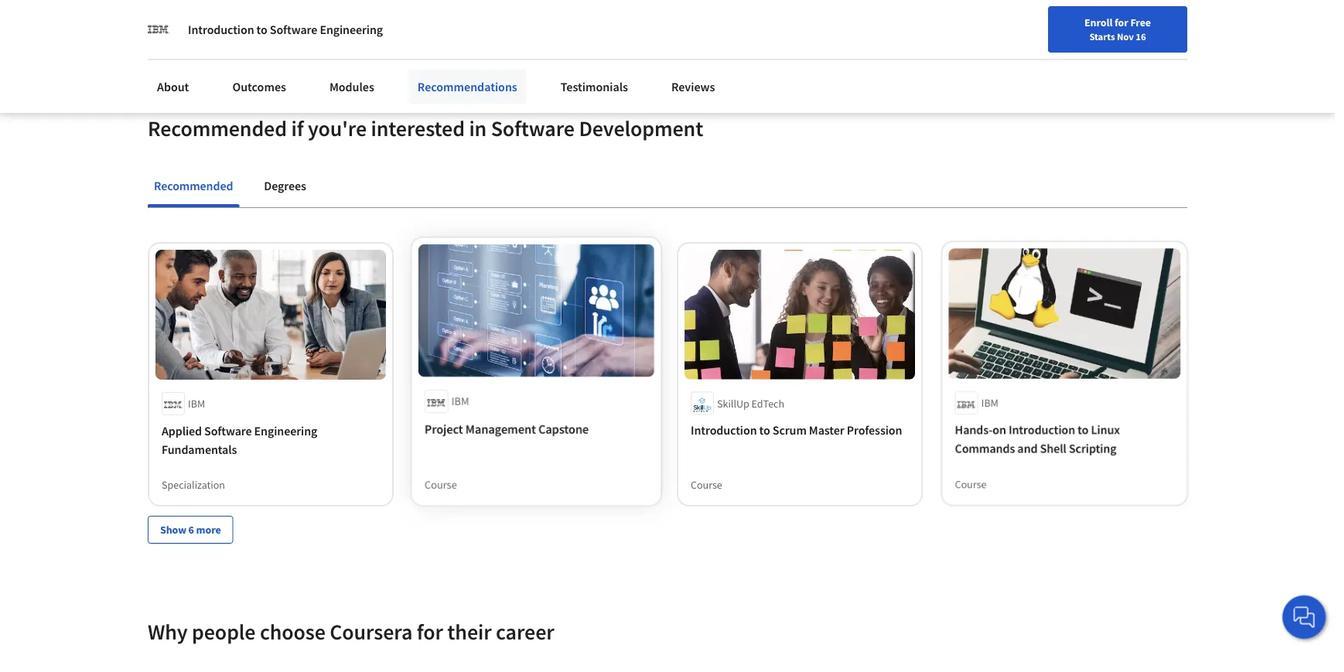 Task type: describe. For each thing, give the bounding box(es) containing it.
applied
[[162, 423, 202, 439]]

introduction for introduction to software engineering
[[188, 22, 254, 37]]

to inside hands-on introduction to linux commands and shell scripting
[[1078, 423, 1089, 439]]

recommendations link
[[408, 70, 527, 104]]

introduction to scrum master profession
[[691, 423, 902, 439]]

course for hands-on introduction to linux commands and shell scripting
[[956, 478, 987, 492]]

shell
[[1040, 442, 1067, 457]]

for inside enroll for free starts nov 16
[[1115, 15, 1129, 29]]

choose
[[260, 618, 326, 646]]

1 vertical spatial software
[[491, 115, 575, 142]]

recommended for recommended
[[154, 178, 233, 194]]

modules link
[[320, 70, 384, 104]]

in
[[469, 115, 487, 142]]

modules
[[330, 79, 374, 94]]

0 horizontal spatial for
[[417, 618, 443, 646]]

ibm for project
[[452, 396, 470, 410]]

outcomes link
[[223, 70, 295, 104]]

ibm for hands-
[[982, 397, 999, 411]]

show 6 more button
[[148, 516, 233, 544]]

master
[[809, 423, 845, 439]]

starts
[[1090, 30, 1115, 43]]

introduction for introduction to scrum master profession
[[691, 423, 757, 439]]

career
[[496, 618, 554, 646]]

to for scrum
[[760, 423, 770, 439]]

introduction inside hands-on introduction to linux commands and shell scripting
[[1009, 423, 1075, 439]]

interested
[[371, 115, 465, 142]]

specialization
[[162, 478, 225, 492]]

recommended button
[[148, 167, 239, 204]]

skillup
[[717, 397, 750, 411]]

more
[[196, 523, 221, 537]]

engineering inside applied software engineering fundamentals
[[254, 423, 317, 439]]

coursera
[[330, 618, 413, 646]]

reviews
[[672, 79, 715, 94]]

free
[[1131, 15, 1151, 29]]

show notifications image
[[1127, 19, 1145, 38]]

applied software engineering fundamentals link
[[162, 422, 380, 459]]

hands-on introduction to linux commands and shell scripting
[[956, 423, 1120, 457]]

capstone
[[538, 423, 587, 438]]

about
[[157, 79, 189, 94]]

and
[[1018, 442, 1038, 457]]

degrees
[[264, 178, 306, 194]]

on
[[993, 423, 1007, 439]]

testimonials
[[561, 79, 628, 94]]

edtech
[[752, 397, 785, 411]]

development
[[579, 115, 703, 142]]

hands-
[[956, 423, 993, 439]]

scrum
[[773, 423, 807, 439]]



Task type: vqa. For each thing, say whether or not it's contained in the screenshot.


Task type: locate. For each thing, give the bounding box(es) containing it.
2 horizontal spatial software
[[491, 115, 575, 142]]

degrees button
[[258, 167, 312, 204]]

to
[[257, 22, 267, 37], [760, 423, 770, 439], [1078, 423, 1089, 439]]

1 horizontal spatial ibm
[[452, 396, 470, 410]]

6
[[188, 523, 194, 537]]

1 course from the left
[[426, 478, 458, 492]]

enroll
[[1085, 15, 1113, 29]]

to up outcomes
[[257, 22, 267, 37]]

ibm up on
[[982, 397, 999, 411]]

1 horizontal spatial introduction
[[691, 423, 757, 439]]

1 vertical spatial recommended
[[154, 178, 233, 194]]

show 6 more
[[160, 523, 221, 537]]

0 horizontal spatial ibm
[[188, 397, 205, 411]]

software inside applied software engineering fundamentals
[[204, 423, 252, 439]]

0 vertical spatial engineering
[[320, 22, 383, 37]]

to for software
[[257, 22, 267, 37]]

introduction to software engineering
[[188, 22, 383, 37]]

ibm
[[452, 396, 470, 410], [188, 397, 205, 411], [982, 397, 999, 411]]

why people choose coursera for their career
[[148, 618, 554, 646]]

to up scripting
[[1078, 423, 1089, 439]]

to inside the introduction to scrum master profession link
[[760, 423, 770, 439]]

0 horizontal spatial introduction
[[188, 22, 254, 37]]

commands
[[956, 442, 1015, 457]]

if
[[291, 115, 304, 142]]

2 horizontal spatial ibm
[[982, 397, 999, 411]]

english
[[1039, 17, 1076, 33]]

ibm up applied
[[188, 397, 205, 411]]

ibm for applied
[[188, 397, 205, 411]]

recommended for recommended if you're interested in software development
[[148, 115, 287, 142]]

0 horizontal spatial course
[[426, 478, 458, 492]]

their
[[448, 618, 492, 646]]

linux
[[1091, 423, 1120, 439]]

recommendation tabs tab list
[[148, 167, 1188, 208]]

introduction down the 'skillup'
[[691, 423, 757, 439]]

recommended
[[148, 115, 287, 142], [154, 178, 233, 194]]

0 vertical spatial for
[[1115, 15, 1129, 29]]

course for project management capstone
[[426, 478, 458, 492]]

16
[[1136, 30, 1146, 43]]

english button
[[1011, 0, 1104, 50]]

course for introduction to scrum master profession
[[691, 478, 723, 492]]

software
[[270, 22, 317, 37], [491, 115, 575, 142], [204, 423, 252, 439]]

engineering
[[320, 22, 383, 37], [254, 423, 317, 439]]

recommended inside button
[[154, 178, 233, 194]]

course
[[426, 478, 458, 492], [691, 478, 723, 492], [956, 478, 987, 492]]

introduction
[[188, 22, 254, 37], [691, 423, 757, 439], [1009, 423, 1075, 439]]

fundamentals
[[162, 442, 237, 457]]

software up outcomes
[[270, 22, 317, 37]]

profession
[[847, 423, 902, 439]]

for left their
[[417, 618, 443, 646]]

to left scrum
[[760, 423, 770, 439]]

collection element
[[139, 208, 1197, 569]]

nov
[[1117, 30, 1134, 43]]

1 horizontal spatial for
[[1115, 15, 1129, 29]]

software right the in
[[491, 115, 575, 142]]

reviews link
[[662, 70, 725, 104]]

0 horizontal spatial to
[[257, 22, 267, 37]]

for up 'nov' on the top right of page
[[1115, 15, 1129, 29]]

0 horizontal spatial engineering
[[254, 423, 317, 439]]

outcomes
[[232, 79, 286, 94]]

2 horizontal spatial course
[[956, 478, 987, 492]]

recommendations
[[418, 79, 517, 94]]

2 course from the left
[[691, 478, 723, 492]]

introduction right ibm icon
[[188, 22, 254, 37]]

for
[[1115, 15, 1129, 29], [417, 618, 443, 646]]

0 vertical spatial software
[[270, 22, 317, 37]]

None search field
[[221, 10, 592, 41]]

introduction up shell
[[1009, 423, 1075, 439]]

project
[[426, 423, 464, 438]]

1 vertical spatial for
[[417, 618, 443, 646]]

software up fundamentals
[[204, 423, 252, 439]]

introduction to scrum master profession link
[[691, 422, 909, 440]]

project management capstone
[[426, 423, 587, 438]]

recommended if you're interested in software development
[[148, 115, 703, 142]]

1 horizontal spatial course
[[691, 478, 723, 492]]

testimonials link
[[551, 70, 638, 104]]

1 horizontal spatial engineering
[[320, 22, 383, 37]]

chat with us image
[[1292, 605, 1317, 630]]

enroll for free starts nov 16
[[1085, 15, 1151, 43]]

hands-on introduction to linux commands and shell scripting link
[[956, 422, 1174, 459]]

2 horizontal spatial to
[[1078, 423, 1089, 439]]

scripting
[[1069, 442, 1116, 457]]

1 horizontal spatial software
[[270, 22, 317, 37]]

3 course from the left
[[956, 478, 987, 492]]

2 vertical spatial software
[[204, 423, 252, 439]]

0 horizontal spatial software
[[204, 423, 252, 439]]

about link
[[148, 70, 198, 104]]

ibm image
[[148, 19, 169, 40]]

ibm up project
[[452, 396, 470, 410]]

show
[[160, 523, 186, 537]]

0 vertical spatial recommended
[[148, 115, 287, 142]]

project management capstone link
[[426, 421, 646, 440]]

management
[[466, 423, 535, 438]]

skillup edtech
[[717, 397, 785, 411]]

you're
[[308, 115, 367, 142]]

why
[[148, 618, 188, 646]]

people
[[192, 618, 256, 646]]

2 horizontal spatial introduction
[[1009, 423, 1075, 439]]

1 horizontal spatial to
[[760, 423, 770, 439]]

1 vertical spatial engineering
[[254, 423, 317, 439]]

applied software engineering fundamentals
[[162, 423, 317, 457]]



